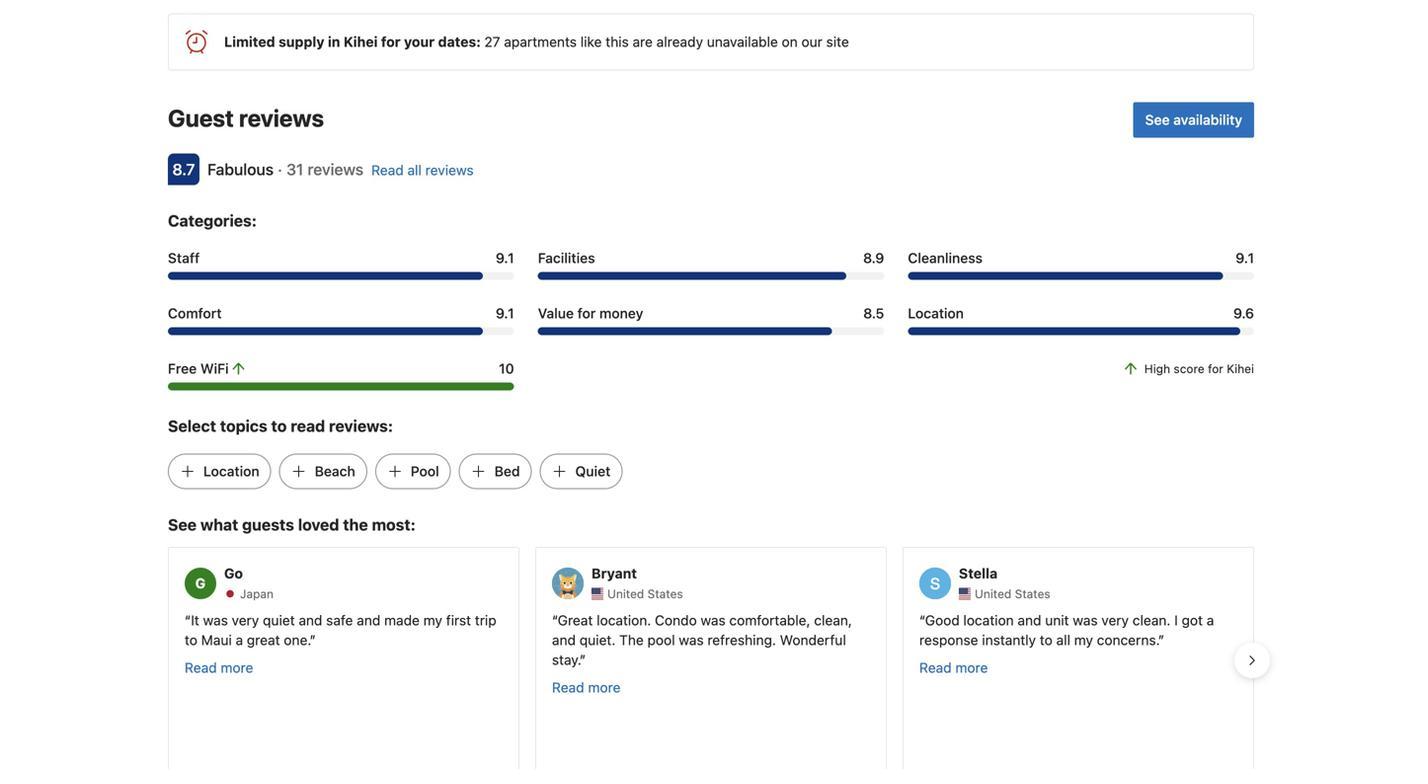 Task type: vqa. For each thing, say whether or not it's contained in the screenshot.
Quickly
no



Task type: locate. For each thing, give the bounding box(es) containing it.
great
[[558, 613, 593, 629]]

0 horizontal spatial read more button
[[185, 659, 253, 678]]

kihei
[[344, 34, 378, 50], [1227, 362, 1255, 376]]

0 vertical spatial see
[[1146, 112, 1170, 128]]

1 horizontal spatial for
[[578, 305, 596, 322]]

" it was very quiet and safe and made my first trip to maui a great one.
[[185, 613, 497, 649]]

read down stay.
[[552, 680, 585, 696]]

very
[[232, 613, 259, 629], [1102, 613, 1129, 629]]

1 horizontal spatial united
[[975, 587, 1012, 601]]

this
[[606, 34, 629, 50]]

see left what
[[168, 516, 197, 534]]

location down topics
[[204, 463, 260, 480]]

1 horizontal spatial a
[[1207, 613, 1215, 629]]

9.1 left facilities
[[496, 250, 514, 266]]

facilities
[[538, 250, 595, 266]]

united states image
[[592, 588, 604, 600]]

and inside " great location. condo was comfortable, clean, and quiet.  the pool was refreshing. wonderful stay.
[[552, 632, 576, 649]]

1 vertical spatial see
[[168, 516, 197, 534]]

2 very from the left
[[1102, 613, 1129, 629]]

" right great
[[310, 632, 316, 649]]

and
[[299, 613, 323, 629], [357, 613, 381, 629], [1018, 613, 1042, 629], [552, 632, 576, 649]]

1 horizontal spatial states
[[1015, 587, 1051, 601]]

" inside " good location and unit was very clean. i got a response instantly to all my concerns.
[[920, 613, 925, 629]]

9.1
[[496, 250, 514, 266], [1236, 250, 1255, 266], [496, 305, 514, 322]]

states up the unit
[[1015, 587, 1051, 601]]

9.1 for staff
[[496, 250, 514, 266]]

read down maui
[[185, 660, 217, 676]]

read more button for good location and unit was very clean. i got a response instantly to all my concerns.
[[920, 659, 988, 678]]

1 vertical spatial all
[[1057, 632, 1071, 649]]

2 horizontal spatial "
[[920, 613, 925, 629]]

1 horizontal spatial see
[[1146, 112, 1170, 128]]

very up concerns.
[[1102, 613, 1129, 629]]

all inside " good location and unit was very clean. i got a response instantly to all my concerns.
[[1057, 632, 1071, 649]]

wifi
[[200, 361, 229, 377]]

this is a carousel with rotating slides. it displays featured reviews of the property. use next and previous buttons to navigate. region
[[152, 540, 1271, 770]]

facilities 8.9 meter
[[538, 272, 885, 280]]

more down quiet.
[[588, 680, 621, 696]]

" down clean.
[[1159, 632, 1165, 649]]

" for " good location and unit was very clean. i got a response instantly to all my concerns.
[[920, 613, 925, 629]]

location
[[908, 305, 964, 322], [204, 463, 260, 480]]

money
[[600, 305, 644, 322]]

1 horizontal spatial all
[[1057, 632, 1071, 649]]

1 united from the left
[[608, 587, 644, 601]]

1 horizontal spatial my
[[1075, 632, 1094, 649]]

2 united states from the left
[[975, 587, 1051, 601]]

" inside " great location. condo was comfortable, clean, and quiet.  the pool was refreshing. wonderful stay.
[[552, 613, 558, 629]]

was up maui
[[203, 613, 228, 629]]

value for money
[[538, 305, 644, 322]]

got
[[1182, 613, 1203, 629]]

2 horizontal spatial "
[[1159, 632, 1165, 649]]

my inside " it was very quiet and safe and made my first trip to maui a great one.
[[424, 613, 443, 629]]

1 horizontal spatial united states
[[975, 587, 1051, 601]]

very up great
[[232, 613, 259, 629]]

categories:
[[168, 211, 257, 230]]

read more
[[185, 660, 253, 676], [920, 660, 988, 676], [552, 680, 621, 696]]

0 horizontal spatial for
[[381, 34, 401, 50]]

for
[[381, 34, 401, 50], [578, 305, 596, 322], [1208, 362, 1224, 376]]

0 horizontal spatial united states
[[608, 587, 683, 601]]

more
[[221, 660, 253, 676], [956, 660, 988, 676], [588, 680, 621, 696]]

for right score
[[1208, 362, 1224, 376]]

more for location.
[[588, 680, 621, 696]]

1 vertical spatial my
[[1075, 632, 1094, 649]]

read more down response at the right of page
[[920, 660, 988, 676]]

read
[[372, 162, 404, 178], [185, 660, 217, 676], [920, 660, 952, 676], [552, 680, 585, 696]]

0 horizontal spatial see
[[168, 516, 197, 534]]

scored 8.7 element
[[168, 154, 200, 185]]

what
[[200, 516, 238, 534]]

states for and
[[1015, 587, 1051, 601]]

guest reviews
[[168, 104, 324, 132]]

9.1 for cleanliness
[[1236, 250, 1255, 266]]

for right value
[[578, 305, 596, 322]]

more down maui
[[221, 660, 253, 676]]

1 vertical spatial for
[[578, 305, 596, 322]]

0 horizontal spatial states
[[648, 587, 683, 601]]

apartments
[[504, 34, 577, 50]]

see inside "see availability" button
[[1146, 112, 1170, 128]]

read more button down stay.
[[552, 678, 621, 698]]

0 vertical spatial my
[[424, 613, 443, 629]]

0 horizontal spatial to
[[185, 632, 198, 649]]

united states up the location
[[975, 587, 1051, 601]]

value
[[538, 305, 574, 322]]

0 vertical spatial location
[[908, 305, 964, 322]]

" good location and unit was very clean. i got a response instantly to all my concerns.
[[920, 613, 1215, 649]]

0 horizontal spatial "
[[185, 613, 191, 629]]

cleanliness 9.1 meter
[[908, 272, 1255, 280]]

0 vertical spatial a
[[1207, 613, 1215, 629]]

united states
[[608, 587, 683, 601], [975, 587, 1051, 601]]

" down quiet.
[[580, 652, 586, 668]]

all
[[408, 162, 422, 178], [1057, 632, 1071, 649]]

0 horizontal spatial kihei
[[344, 34, 378, 50]]

read more button down maui
[[185, 659, 253, 678]]

free wifi 10 meter
[[168, 383, 514, 391]]

stay.
[[552, 652, 580, 668]]

1 vertical spatial kihei
[[1227, 362, 1255, 376]]

8.9
[[864, 250, 885, 266]]

see
[[1146, 112, 1170, 128], [168, 516, 197, 534]]

a right maui
[[236, 632, 243, 649]]

0 horizontal spatial very
[[232, 613, 259, 629]]

2 states from the left
[[1015, 587, 1051, 601]]

0 horizontal spatial more
[[221, 660, 253, 676]]

2 horizontal spatial read more
[[920, 660, 988, 676]]

united
[[608, 587, 644, 601], [975, 587, 1012, 601]]

read more for " good location and unit was very clean. i got a response instantly to all my concerns.
[[920, 660, 988, 676]]

2 horizontal spatial more
[[956, 660, 988, 676]]

read down response at the right of page
[[920, 660, 952, 676]]

my
[[424, 613, 443, 629], [1075, 632, 1094, 649]]

and up stay.
[[552, 632, 576, 649]]

read more button
[[185, 659, 253, 678], [920, 659, 988, 678], [552, 678, 621, 698]]

was right the unit
[[1073, 613, 1098, 629]]

1 horizontal spatial "
[[580, 652, 586, 668]]

0 horizontal spatial all
[[408, 162, 422, 178]]

for left your
[[381, 34, 401, 50]]

2 horizontal spatial read more button
[[920, 659, 988, 678]]

"
[[310, 632, 316, 649], [1159, 632, 1165, 649], [580, 652, 586, 668]]

united down bryant
[[608, 587, 644, 601]]

9.1 left value
[[496, 305, 514, 322]]

united for bryant
[[608, 587, 644, 601]]

states up the condo
[[648, 587, 683, 601]]

2 vertical spatial for
[[1208, 362, 1224, 376]]

clean,
[[814, 613, 853, 629]]

to left read
[[271, 417, 287, 436]]

and left the unit
[[1018, 613, 1042, 629]]

" inside " it was very quiet and safe and made my first trip to maui a great one.
[[185, 613, 191, 629]]

read more button down response at the right of page
[[920, 659, 988, 678]]

reviews
[[239, 104, 324, 132], [308, 160, 364, 179], [425, 162, 474, 178]]

2 " from the left
[[552, 613, 558, 629]]

united states up "location."
[[608, 587, 683, 601]]

0 vertical spatial for
[[381, 34, 401, 50]]

1 horizontal spatial read more
[[552, 680, 621, 696]]

site
[[827, 34, 849, 50]]

my left concerns.
[[1075, 632, 1094, 649]]

select
[[168, 417, 216, 436]]

to down the unit
[[1040, 632, 1053, 649]]

1 horizontal spatial kihei
[[1227, 362, 1255, 376]]

read more for " great location. condo was comfortable, clean, and quiet.  the pool was refreshing. wonderful stay.
[[552, 680, 621, 696]]

0 horizontal spatial my
[[424, 613, 443, 629]]

staff 9.1 meter
[[168, 272, 514, 280]]

see left availability
[[1146, 112, 1170, 128]]

read right 31
[[372, 162, 404, 178]]

9.1 up 9.6
[[1236, 250, 1255, 266]]

1 horizontal spatial "
[[552, 613, 558, 629]]

1 horizontal spatial more
[[588, 680, 621, 696]]

0 horizontal spatial united
[[608, 587, 644, 601]]

united down stella
[[975, 587, 1012, 601]]

my left first
[[424, 613, 443, 629]]

2 united from the left
[[975, 587, 1012, 601]]

see for see availability
[[1146, 112, 1170, 128]]

0 horizontal spatial a
[[236, 632, 243, 649]]

my inside " good location and unit was very clean. i got a response instantly to all my concerns.
[[1075, 632, 1094, 649]]

1 very from the left
[[232, 613, 259, 629]]

1 horizontal spatial very
[[1102, 613, 1129, 629]]

one.
[[284, 632, 310, 649]]

0 vertical spatial kihei
[[344, 34, 378, 50]]

1 vertical spatial a
[[236, 632, 243, 649]]

read more for " it was very quiet and safe and made my first trip to maui a great one.
[[185, 660, 253, 676]]

wonderful
[[780, 632, 846, 649]]

guest reviews element
[[168, 102, 1126, 134]]

to down it
[[185, 632, 198, 649]]

1 horizontal spatial read more button
[[552, 678, 621, 698]]

most:
[[372, 516, 416, 534]]

see availability
[[1146, 112, 1243, 128]]

" great location. condo was comfortable, clean, and quiet.  the pool was refreshing. wonderful stay.
[[552, 613, 853, 668]]

location down cleanliness
[[908, 305, 964, 322]]

was inside " good location and unit was very clean. i got a response instantly to all my concerns.
[[1073, 613, 1098, 629]]

8.5
[[864, 305, 885, 322]]

3 " from the left
[[920, 613, 925, 629]]

fabulous
[[207, 160, 274, 179]]

0 horizontal spatial "
[[310, 632, 316, 649]]

read for " great location. condo was comfortable, clean, and quiet.  the pool was refreshing. wonderful stay.
[[552, 680, 585, 696]]

1 united states from the left
[[608, 587, 683, 601]]

0 horizontal spatial location
[[204, 463, 260, 480]]

availability
[[1174, 112, 1243, 128]]

more for location
[[956, 660, 988, 676]]

1 states from the left
[[648, 587, 683, 601]]

1 " from the left
[[185, 613, 191, 629]]

2 horizontal spatial for
[[1208, 362, 1224, 376]]

0 horizontal spatial read more
[[185, 660, 253, 676]]

kihei right the in
[[344, 34, 378, 50]]

i
[[1175, 613, 1178, 629]]

read more down maui
[[185, 660, 253, 676]]

27
[[485, 34, 500, 50]]

topics
[[220, 417, 268, 436]]

0 vertical spatial all
[[408, 162, 422, 178]]

more down response at the right of page
[[956, 660, 988, 676]]

read more down stay.
[[552, 680, 621, 696]]

" for one.
[[310, 632, 316, 649]]

kihei for for
[[1227, 362, 1255, 376]]

kihei right score
[[1227, 362, 1255, 376]]

loved
[[298, 516, 339, 534]]

2 horizontal spatial to
[[1040, 632, 1053, 649]]

the
[[343, 516, 368, 534]]

" for " great location. condo was comfortable, clean, and quiet.  the pool was refreshing. wonderful stay.
[[552, 613, 558, 629]]

9.1 for comfort
[[496, 305, 514, 322]]

was
[[203, 613, 228, 629], [701, 613, 726, 629], [1073, 613, 1098, 629], [679, 632, 704, 649]]

a right got on the right of page
[[1207, 613, 1215, 629]]

read all reviews
[[372, 162, 474, 178]]



Task type: describe. For each thing, give the bounding box(es) containing it.
guests
[[242, 516, 294, 534]]

guest
[[168, 104, 234, 132]]

more for was
[[221, 660, 253, 676]]

see availability button
[[1134, 102, 1255, 138]]

united states image
[[959, 588, 971, 600]]

location
[[964, 613, 1014, 629]]

united for stella
[[975, 587, 1012, 601]]

very inside " good location and unit was very clean. i got a response instantly to all my concerns.
[[1102, 613, 1129, 629]]

already
[[657, 34, 703, 50]]

made
[[384, 613, 420, 629]]

read for " good location and unit was very clean. i got a response instantly to all my concerns.
[[920, 660, 952, 676]]

quiet.
[[580, 632, 616, 649]]

bed
[[495, 463, 520, 480]]

" for " it was very quiet and safe and made my first trip to maui a great one.
[[185, 613, 191, 629]]

1 horizontal spatial to
[[271, 417, 287, 436]]

are
[[633, 34, 653, 50]]

see what guests loved the most:
[[168, 516, 416, 534]]

8.7
[[172, 160, 195, 179]]

safe
[[326, 613, 353, 629]]

japan image
[[224, 588, 236, 600]]

rated fabulous element
[[207, 160, 274, 179]]

refreshing.
[[708, 632, 776, 649]]

like
[[581, 34, 602, 50]]

go
[[224, 566, 243, 582]]

location.
[[597, 613, 651, 629]]

score
[[1174, 362, 1205, 376]]

·
[[278, 160, 282, 179]]

comfortable,
[[730, 613, 811, 629]]

read more button for great location. condo was comfortable, clean, and quiet.  the pool was refreshing. wonderful stay.
[[552, 678, 621, 698]]

1 vertical spatial location
[[204, 463, 260, 480]]

see for see what guests loved the most:
[[168, 516, 197, 534]]

" for concerns.
[[1159, 632, 1165, 649]]

united states for bryant
[[608, 587, 683, 601]]

states for condo
[[648, 587, 683, 601]]

cleanliness
[[908, 250, 983, 266]]

and up one.
[[299, 613, 323, 629]]

united states for stella
[[975, 587, 1051, 601]]

kihei for in
[[344, 34, 378, 50]]

and inside " good location and unit was very clean. i got a response instantly to all my concerns.
[[1018, 613, 1042, 629]]

fabulous · 31 reviews
[[207, 160, 364, 179]]

comfort 9.1 meter
[[168, 327, 514, 335]]

location 9.6 meter
[[908, 327, 1255, 335]]

g
[[195, 575, 206, 592]]

to inside " it was very quiet and safe and made my first trip to maui a great one.
[[185, 632, 198, 649]]

free wifi
[[168, 361, 229, 377]]

quiet
[[576, 463, 611, 480]]

maui
[[201, 632, 232, 649]]

clean.
[[1133, 613, 1171, 629]]

limited
[[224, 34, 275, 50]]

the
[[620, 632, 644, 649]]

unit
[[1046, 613, 1070, 629]]

was down the condo
[[679, 632, 704, 649]]

condo
[[655, 613, 697, 629]]

beach
[[315, 463, 355, 480]]

stella
[[959, 566, 998, 582]]

bryant
[[592, 566, 637, 582]]

limited supply in kihei for your dates: 27 apartments like this are already unavailable on our site
[[224, 34, 849, 50]]

trip
[[475, 613, 497, 629]]

unavailable
[[707, 34, 778, 50]]

high score for kihei
[[1145, 362, 1255, 376]]

was up refreshing.
[[701, 613, 726, 629]]

quiet
[[263, 613, 295, 629]]

instantly
[[982, 632, 1036, 649]]

a inside " good location and unit was very clean. i got a response instantly to all my concerns.
[[1207, 613, 1215, 629]]

in
[[328, 34, 340, 50]]

read more button for it was very quiet and safe and made my first trip to maui a great one.
[[185, 659, 253, 678]]

comfort
[[168, 305, 222, 322]]

read
[[291, 417, 325, 436]]

staff
[[168, 250, 200, 266]]

your
[[404, 34, 435, 50]]

free
[[168, 361, 197, 377]]

concerns.
[[1097, 632, 1159, 649]]

our
[[802, 34, 823, 50]]

great
[[247, 632, 280, 649]]

9.6
[[1234, 305, 1255, 322]]

1 horizontal spatial location
[[908, 305, 964, 322]]

pool
[[411, 463, 439, 480]]

supply
[[279, 34, 325, 50]]

select topics to read reviews:
[[168, 417, 393, 436]]

good
[[925, 613, 960, 629]]

response
[[920, 632, 979, 649]]

a inside " it was very quiet and safe and made my first trip to maui a great one.
[[236, 632, 243, 649]]

was inside " it was very quiet and safe and made my first trip to maui a great one.
[[203, 613, 228, 629]]

first
[[446, 613, 471, 629]]

10
[[499, 361, 514, 377]]

review categories element
[[168, 209, 257, 233]]

to inside " good location and unit was very clean. i got a response instantly to all my concerns.
[[1040, 632, 1053, 649]]

31
[[286, 160, 304, 179]]

pool
[[648, 632, 675, 649]]

high
[[1145, 362, 1171, 376]]

japan
[[240, 587, 274, 601]]

very inside " it was very quiet and safe and made my first trip to maui a great one.
[[232, 613, 259, 629]]

value for money 8.5 meter
[[538, 327, 885, 335]]

dates:
[[438, 34, 481, 50]]

it
[[191, 613, 199, 629]]

reviews:
[[329, 417, 393, 436]]

and right "safe" on the left bottom of page
[[357, 613, 381, 629]]

on
[[782, 34, 798, 50]]

read for " it was very quiet and safe and made my first trip to maui a great one.
[[185, 660, 217, 676]]



